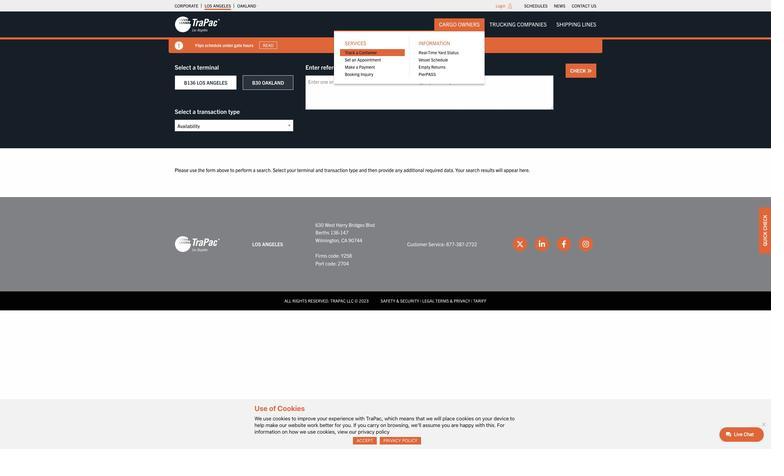 Task type: describe. For each thing, give the bounding box(es) containing it.
blvd
[[366, 222, 375, 228]]

1 vertical spatial we
[[300, 429, 306, 435]]

1 & from the left
[[396, 298, 399, 304]]

quick check link
[[759, 207, 771, 254]]

Enter reference number(s) text field
[[306, 75, 554, 110]]

0 horizontal spatial los angeles
[[205, 3, 231, 8]]

results
[[481, 167, 495, 173]]

read link
[[260, 42, 277, 49]]

schedules link
[[525, 2, 548, 10]]

security
[[400, 298, 419, 304]]

returns
[[431, 64, 446, 70]]

accept
[[357, 438, 373, 443]]

cargo owners
[[439, 21, 480, 28]]

service:
[[429, 241, 445, 247]]

menu for services
[[340, 49, 405, 78]]

trapac,
[[366, 415, 383, 421]]

2 | from the left
[[471, 298, 473, 304]]

we'll
[[411, 422, 422, 428]]

schedule
[[205, 42, 222, 48]]

means
[[399, 415, 415, 421]]

an
[[352, 57, 357, 62]]

tariff
[[474, 298, 487, 304]]

schedule
[[431, 57, 448, 62]]

real-time yard status link
[[414, 49, 479, 56]]

set an appointment link
[[340, 56, 405, 63]]

a for select a terminal
[[193, 63, 196, 71]]

trucking
[[490, 21, 516, 28]]

light image
[[508, 4, 512, 8]]

time
[[428, 50, 437, 55]]

0 horizontal spatial privacy
[[384, 438, 401, 443]]

banner containing cargo owners
[[0, 11, 771, 84]]

1 and from the left
[[316, 167, 323, 173]]

0 horizontal spatial transaction
[[197, 108, 227, 115]]

west
[[325, 222, 335, 228]]

services
[[345, 40, 366, 46]]

harry
[[336, 222, 348, 228]]

quick check
[[762, 215, 768, 246]]

empty returns link
[[414, 63, 479, 70]]

corporate
[[175, 3, 198, 8]]

legal terms & privacy link
[[423, 298, 470, 304]]

0 vertical spatial oakland
[[237, 3, 256, 8]]

use
[[255, 404, 268, 413]]

shipping lines link
[[552, 18, 601, 30]]

make
[[345, 64, 355, 70]]

b30 oakland
[[252, 80, 284, 86]]

terms
[[436, 298, 449, 304]]

2 horizontal spatial your
[[483, 415, 493, 421]]

safety & security link
[[381, 298, 419, 304]]

los angeles link
[[205, 2, 231, 10]]

1 vertical spatial on
[[381, 422, 386, 428]]

payment
[[359, 64, 375, 70]]

port
[[316, 260, 324, 266]]

wilmington,
[[316, 237, 340, 243]]

safety
[[381, 298, 396, 304]]

above
[[217, 167, 229, 173]]

form
[[206, 167, 216, 173]]

reserved.
[[308, 298, 329, 304]]

news link
[[554, 2, 566, 10]]

services menu item
[[340, 37, 405, 78]]

are
[[451, 422, 459, 428]]

trapac
[[330, 298, 346, 304]]

work
[[307, 422, 318, 428]]

number(s)
[[348, 63, 375, 71]]

us
[[591, 3, 597, 8]]

privacy
[[358, 429, 375, 435]]

this.
[[486, 422, 496, 428]]

safety & security | legal terms & privacy | tariff
[[381, 298, 487, 304]]

387-
[[456, 241, 466, 247]]

information menu item
[[414, 37, 479, 78]]

147
[[340, 229, 349, 235]]

companies
[[517, 21, 547, 28]]

a for track a container set an appointment make a payment booking inquiry
[[356, 50, 358, 55]]

136-
[[331, 229, 340, 235]]

2 vertical spatial select
[[273, 167, 286, 173]]

cookies
[[278, 404, 305, 413]]

for
[[497, 422, 505, 428]]

2 vertical spatial los
[[252, 241, 261, 247]]

set
[[345, 57, 351, 62]]

solid image
[[587, 68, 592, 73]]

booking
[[345, 71, 360, 77]]

happy
[[460, 422, 474, 428]]

0 horizontal spatial our
[[279, 422, 287, 428]]

menu bar containing cargo owners
[[334, 18, 601, 84]]

you.
[[343, 422, 352, 428]]

0 horizontal spatial on
[[282, 429, 288, 435]]

2704
[[338, 260, 349, 266]]

los inside los angeles link
[[205, 3, 212, 8]]

perform
[[235, 167, 252, 173]]

data.
[[444, 167, 455, 173]]

track
[[345, 50, 355, 55]]

check inside quick check link
[[762, 215, 768, 231]]

0 vertical spatial use
[[190, 167, 197, 173]]

vessel schedule link
[[414, 56, 479, 63]]

appointment
[[357, 57, 381, 62]]

0 vertical spatial we
[[426, 415, 433, 421]]

footer containing 630 west harry bridges blvd
[[0, 197, 771, 310]]

1 vertical spatial los
[[197, 80, 206, 86]]

llc
[[347, 298, 354, 304]]

website
[[288, 422, 306, 428]]

select for select a transaction type
[[175, 108, 191, 115]]

then
[[368, 167, 378, 173]]

877-
[[446, 241, 456, 247]]

all
[[285, 298, 292, 304]]

select for select a terminal
[[175, 63, 191, 71]]

oakland link
[[237, 2, 256, 10]]

2 horizontal spatial on
[[475, 415, 481, 421]]

please use the form above to perform a search. select your terminal and transaction type and then provide any additional required data. your search results will appear here.
[[175, 167, 530, 173]]

a right make
[[356, 64, 358, 70]]



Task type: vqa. For each thing, say whether or not it's contained in the screenshot.
Line
no



Task type: locate. For each thing, give the bounding box(es) containing it.
select down b136
[[175, 108, 191, 115]]

1 vertical spatial check
[[762, 215, 768, 231]]

with left this.
[[475, 422, 485, 428]]

2 vertical spatial on
[[282, 429, 288, 435]]

ca
[[341, 237, 348, 243]]

privacy policy link
[[380, 437, 421, 444]]

with
[[355, 415, 365, 421], [475, 422, 485, 428]]

menu containing real-time yard status
[[414, 49, 479, 78]]

0 horizontal spatial cookies
[[273, 415, 291, 421]]

will inside use of cookies we use cookies to improve your experience with trapac, which means that we will place cookies on your device to help make our website work better for you. if you carry on browsing, we'll assume you are happy with this. for information on how we use cookies, view our privacy policy
[[434, 415, 441, 421]]

0 vertical spatial privacy
[[454, 298, 470, 304]]

will up assume
[[434, 415, 441, 421]]

use down work
[[308, 429, 316, 435]]

required
[[425, 167, 443, 173]]

your right search.
[[287, 167, 296, 173]]

cargo owners menu item
[[334, 18, 485, 84]]

y258
[[341, 253, 352, 259]]

assume
[[423, 422, 441, 428]]

1 horizontal spatial check
[[762, 215, 768, 231]]

real-
[[419, 50, 428, 55]]

| left tariff link
[[471, 298, 473, 304]]

login
[[496, 3, 506, 8]]

information
[[419, 40, 450, 46]]

0 vertical spatial will
[[496, 167, 503, 173]]

2 vertical spatial angeles
[[262, 241, 283, 247]]

login link
[[496, 3, 506, 8]]

1 vertical spatial use
[[263, 415, 272, 421]]

1 horizontal spatial privacy
[[454, 298, 470, 304]]

make a payment link
[[340, 63, 405, 70]]

cookies up make at the bottom
[[273, 415, 291, 421]]

how
[[289, 429, 299, 435]]

your up 'better'
[[317, 415, 328, 421]]

gate
[[234, 42, 242, 48]]

shipping lines
[[557, 21, 597, 28]]

1 horizontal spatial you
[[442, 422, 450, 428]]

2 los angeles image from the top
[[175, 236, 220, 253]]

menu for cargo owners
[[334, 30, 485, 84]]

search
[[466, 167, 480, 173]]

1 horizontal spatial terminal
[[297, 167, 314, 173]]

hours
[[243, 42, 254, 48]]

0 horizontal spatial type
[[228, 108, 240, 115]]

read
[[263, 42, 274, 48]]

1 horizontal spatial los angeles
[[252, 241, 283, 247]]

will
[[496, 167, 503, 173], [434, 415, 441, 421]]

1 vertical spatial los angeles
[[252, 241, 283, 247]]

0 horizontal spatial check
[[571, 68, 587, 74]]

our
[[279, 422, 287, 428], [349, 429, 357, 435]]

1 vertical spatial angeles
[[207, 80, 228, 86]]

to right above
[[230, 167, 234, 173]]

check button
[[566, 64, 597, 78]]

news
[[554, 3, 566, 8]]

bridges
[[349, 222, 365, 228]]

on up policy
[[381, 422, 386, 428]]

0 vertical spatial on
[[475, 415, 481, 421]]

trucking companies
[[490, 21, 547, 28]]

privacy inside "footer"
[[454, 298, 470, 304]]

| left legal
[[420, 298, 422, 304]]

privacy policy
[[384, 438, 418, 443]]

1 horizontal spatial type
[[349, 167, 358, 173]]

pierpass
[[419, 71, 436, 77]]

menu
[[334, 30, 485, 84], [340, 49, 405, 78], [414, 49, 479, 78]]

0 vertical spatial angeles
[[213, 3, 231, 8]]

menu containing track a container
[[340, 49, 405, 78]]

appear
[[504, 167, 518, 173]]

0 vertical spatial los angeles image
[[175, 16, 220, 33]]

use left the
[[190, 167, 197, 173]]

improve
[[298, 415, 316, 421]]

1 vertical spatial oakland
[[262, 80, 284, 86]]

1 vertical spatial with
[[475, 422, 485, 428]]

1 horizontal spatial on
[[381, 422, 386, 428]]

0 horizontal spatial terminal
[[197, 63, 219, 71]]

b136 los angeles
[[184, 80, 228, 86]]

track a container menu item
[[340, 49, 405, 56]]

los angeles inside "footer"
[[252, 241, 283, 247]]

1 cookies from the left
[[273, 415, 291, 421]]

angeles
[[213, 3, 231, 8], [207, 80, 228, 86], [262, 241, 283, 247]]

we down website
[[300, 429, 306, 435]]

los angeles image inside "footer"
[[175, 236, 220, 253]]

1 vertical spatial type
[[349, 167, 358, 173]]

additional
[[404, 167, 424, 173]]

a right track
[[356, 50, 358, 55]]

corporate link
[[175, 2, 198, 10]]

1 horizontal spatial with
[[475, 422, 485, 428]]

1 horizontal spatial transaction
[[325, 167, 348, 173]]

1 horizontal spatial |
[[471, 298, 473, 304]]

b30
[[252, 80, 261, 86]]

& right 'safety'
[[396, 298, 399, 304]]

1 horizontal spatial and
[[359, 167, 367, 173]]

1 vertical spatial select
[[175, 108, 191, 115]]

trucking companies link
[[485, 18, 552, 30]]

2 vertical spatial use
[[308, 429, 316, 435]]

2 horizontal spatial use
[[308, 429, 316, 435]]

to right device
[[510, 415, 515, 421]]

type
[[228, 108, 240, 115], [349, 167, 358, 173]]

select a terminal
[[175, 63, 219, 71]]

under
[[223, 42, 233, 48]]

container
[[359, 50, 377, 55]]

0 horizontal spatial we
[[300, 429, 306, 435]]

& right terms
[[450, 298, 453, 304]]

select up b136
[[175, 63, 191, 71]]

1 horizontal spatial your
[[317, 415, 328, 421]]

policy
[[376, 429, 390, 435]]

footer
[[0, 197, 771, 310]]

a
[[356, 50, 358, 55], [193, 63, 196, 71], [356, 64, 358, 70], [193, 108, 196, 115], [253, 167, 256, 173]]

information link
[[414, 37, 479, 49]]

0 horizontal spatial oakland
[[237, 3, 256, 8]]

0 vertical spatial with
[[355, 415, 365, 421]]

0 vertical spatial check
[[571, 68, 587, 74]]

2 you from the left
[[442, 422, 450, 428]]

we
[[255, 415, 262, 421]]

1 horizontal spatial to
[[292, 415, 296, 421]]

cargo owners link
[[434, 18, 485, 30]]

0 horizontal spatial and
[[316, 167, 323, 173]]

real-time yard status vessel schedule empty returns pierpass
[[419, 50, 459, 77]]

0 horizontal spatial use
[[190, 167, 197, 173]]

our down if
[[349, 429, 357, 435]]

lines
[[582, 21, 597, 28]]

1 horizontal spatial &
[[450, 298, 453, 304]]

los angeles image
[[175, 16, 220, 33], [175, 236, 220, 253]]

menu containing services
[[334, 30, 485, 84]]

that
[[416, 415, 425, 421]]

1 vertical spatial transaction
[[325, 167, 348, 173]]

2 horizontal spatial to
[[510, 415, 515, 421]]

with up if
[[355, 415, 365, 421]]

select a transaction type
[[175, 108, 240, 115]]

1 vertical spatial privacy
[[384, 438, 401, 443]]

you right if
[[358, 422, 366, 428]]

a for select a transaction type
[[193, 108, 196, 115]]

solid image
[[175, 42, 183, 50]]

on left the how
[[282, 429, 288, 435]]

oakland right los angeles link on the left top
[[237, 3, 256, 8]]

0 vertical spatial type
[[228, 108, 240, 115]]

1 horizontal spatial will
[[496, 167, 503, 173]]

schedules
[[525, 3, 548, 8]]

banner
[[0, 11, 771, 84]]

0 horizontal spatial with
[[355, 415, 365, 421]]

we up assume
[[426, 415, 433, 421]]

1 | from the left
[[420, 298, 422, 304]]

1 vertical spatial code:
[[325, 260, 337, 266]]

on left device
[[475, 415, 481, 421]]

quick
[[762, 232, 768, 246]]

code: right the port
[[325, 260, 337, 266]]

flips
[[195, 42, 204, 48]]

inquiry
[[361, 71, 374, 77]]

1 vertical spatial los angeles image
[[175, 236, 220, 253]]

a left search.
[[253, 167, 256, 173]]

track a container set an appointment make a payment booking inquiry
[[345, 50, 381, 77]]

1 horizontal spatial our
[[349, 429, 357, 435]]

shipping
[[557, 21, 581, 28]]

make
[[266, 422, 278, 428]]

use up make at the bottom
[[263, 415, 272, 421]]

1 vertical spatial our
[[349, 429, 357, 435]]

0 horizontal spatial will
[[434, 415, 441, 421]]

code: up '2704'
[[328, 253, 340, 259]]

no image
[[761, 421, 767, 427]]

0 vertical spatial los
[[205, 3, 212, 8]]

0 vertical spatial select
[[175, 63, 191, 71]]

0 horizontal spatial your
[[287, 167, 296, 173]]

policy
[[402, 438, 418, 443]]

0 vertical spatial los angeles
[[205, 3, 231, 8]]

you down place
[[442, 422, 450, 428]]

cookies up happy
[[456, 415, 474, 421]]

cookies,
[[317, 429, 336, 435]]

check inside 'check' button
[[571, 68, 587, 74]]

booking inquiry link
[[340, 70, 405, 78]]

customer service: 877-387-2722
[[407, 241, 477, 247]]

a up b136
[[193, 63, 196, 71]]

better
[[320, 422, 334, 428]]

angeles inside "footer"
[[262, 241, 283, 247]]

630 west harry bridges blvd berths 136-147 wilmington, ca 90744
[[316, 222, 375, 243]]

your up this.
[[483, 415, 493, 421]]

2 and from the left
[[359, 167, 367, 173]]

1 vertical spatial menu bar
[[334, 18, 601, 84]]

0 horizontal spatial &
[[396, 298, 399, 304]]

0 horizontal spatial |
[[420, 298, 422, 304]]

privacy left tariff link
[[454, 298, 470, 304]]

1 horizontal spatial use
[[263, 415, 272, 421]]

browsing,
[[388, 422, 410, 428]]

will right "results"
[[496, 167, 503, 173]]

menu bar containing schedules
[[521, 2, 600, 10]]

flips schedule under gate hours
[[195, 42, 254, 48]]

help
[[255, 422, 264, 428]]

select right search.
[[273, 167, 286, 173]]

1 you from the left
[[358, 422, 366, 428]]

tariff link
[[474, 298, 487, 304]]

b136
[[184, 80, 196, 86]]

customer
[[407, 241, 428, 247]]

oakland right the b30
[[262, 80, 284, 86]]

0 vertical spatial terminal
[[197, 63, 219, 71]]

0 horizontal spatial you
[[358, 422, 366, 428]]

carry
[[368, 422, 379, 428]]

rights
[[293, 298, 307, 304]]

1 horizontal spatial cookies
[[456, 415, 474, 421]]

to up website
[[292, 415, 296, 421]]

1 vertical spatial terminal
[[297, 167, 314, 173]]

1 horizontal spatial we
[[426, 415, 433, 421]]

view
[[338, 429, 348, 435]]

any
[[395, 167, 403, 173]]

1 horizontal spatial oakland
[[262, 80, 284, 86]]

0 horizontal spatial to
[[230, 167, 234, 173]]

0 vertical spatial code:
[[328, 253, 340, 259]]

0 vertical spatial transaction
[[197, 108, 227, 115]]

enter reference number(s)
[[306, 63, 375, 71]]

0 vertical spatial menu bar
[[521, 2, 600, 10]]

|
[[420, 298, 422, 304], [471, 298, 473, 304]]

our right make at the bottom
[[279, 422, 287, 428]]

on
[[475, 415, 481, 421], [381, 422, 386, 428], [282, 429, 288, 435]]

0 vertical spatial our
[[279, 422, 287, 428]]

empty
[[419, 64, 430, 70]]

information
[[255, 429, 281, 435]]

a down b136
[[193, 108, 196, 115]]

2 & from the left
[[450, 298, 453, 304]]

enter
[[306, 63, 320, 71]]

menu bar
[[521, 2, 600, 10], [334, 18, 601, 84]]

privacy down policy
[[384, 438, 401, 443]]

2 cookies from the left
[[456, 415, 474, 421]]

los
[[205, 3, 212, 8], [197, 80, 206, 86], [252, 241, 261, 247]]

please
[[175, 167, 189, 173]]

menu for information
[[414, 49, 479, 78]]

1 vertical spatial will
[[434, 415, 441, 421]]

status
[[447, 50, 459, 55]]

1 los angeles image from the top
[[175, 16, 220, 33]]

cargo
[[439, 21, 457, 28]]



